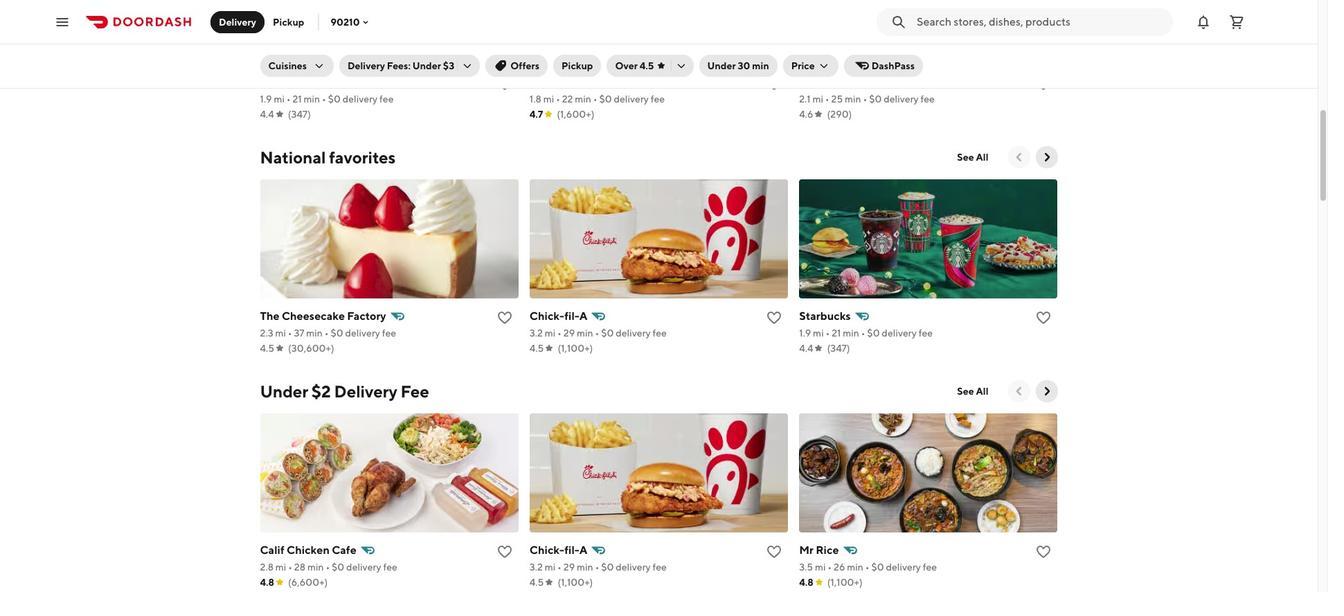 Task type: describe. For each thing, give the bounding box(es) containing it.
mr rice
[[800, 544, 839, 557]]

chick- for national favorites
[[530, 310, 565, 323]]

favorites
[[329, 148, 396, 167]]

the for the cheesecake factory
[[260, 310, 280, 323]]

3.2 for under $2 delivery fee
[[530, 562, 543, 573]]

2.1 mi • 25 min • $​0 delivery fee
[[800, 94, 935, 105]]

under 30 min
[[708, 60, 770, 71]]

coffee
[[552, 76, 587, 89]]

0 items, open order cart image
[[1229, 14, 1246, 30]]

national favorites link
[[260, 146, 396, 168]]

&
[[618, 76, 626, 89]]

$2
[[312, 382, 331, 401]]

the for the coffee bean & tea leaf
[[530, 76, 549, 89]]

next button of carousel image
[[1040, 150, 1054, 164]]

see all link for under $2 delivery fee
[[949, 380, 997, 403]]

delivery for delivery fees: under $3
[[348, 60, 385, 71]]

3.2 for national favorites
[[530, 328, 543, 339]]

chick- for under $2 delivery fee
[[530, 544, 565, 557]]

see all link for national favorites
[[949, 146, 997, 168]]

1 vertical spatial pickup
[[562, 60, 593, 71]]

a for national favorites
[[580, 310, 588, 323]]

over
[[615, 60, 638, 71]]

2.8
[[260, 562, 274, 573]]

0 vertical spatial 1.9 mi • 21 min • $​0 delivery fee
[[260, 94, 394, 105]]

0 horizontal spatial (347)
[[288, 109, 311, 120]]

0 horizontal spatial 21
[[293, 94, 302, 105]]

under for under $2 delivery fee
[[260, 382, 308, 401]]

under for under 30 min
[[708, 60, 736, 71]]

pollo
[[812, 76, 839, 89]]

dashpass
[[872, 60, 915, 71]]

click to add this store to your saved list image for national favorites
[[1036, 310, 1053, 326]]

37
[[294, 328, 304, 339]]

factory
[[347, 310, 386, 323]]

1 vertical spatial 1.9 mi • 21 min • $​0 delivery fee
[[800, 328, 933, 339]]

(1,600+)
[[557, 109, 595, 120]]

2.8 mi • 28 min • $​0 delivery fee
[[260, 562, 398, 573]]

3.2 mi • 29 min • $​0 delivery fee for under $2 delivery fee
[[530, 562, 667, 573]]

cuisines button
[[260, 55, 334, 77]]

4.8 for mr rice
[[800, 577, 814, 588]]

0 vertical spatial pickup
[[273, 16, 304, 27]]

calif
[[260, 544, 285, 557]]

next button of carousel image
[[1040, 384, 1054, 398]]

4.5 inside button
[[640, 60, 654, 71]]

the cheesecake factory
[[260, 310, 386, 323]]

1 horizontal spatial 21
[[832, 328, 841, 339]]

previous button of carousel image
[[1012, 384, 1026, 398]]

delivery button
[[211, 11, 265, 33]]

national favorites
[[260, 148, 396, 167]]

(290)
[[828, 109, 852, 120]]

0 vertical spatial 4.4
[[260, 109, 274, 120]]

under $2 delivery fee link
[[260, 380, 429, 403]]

under 30 min button
[[699, 55, 778, 77]]

28
[[294, 562, 306, 573]]

offers
[[511, 60, 540, 71]]

a for under $2 delivery fee
[[580, 544, 588, 557]]

fil- for under $2 delivery fee
[[565, 544, 580, 557]]

click to add this store to your saved list image for under $2 delivery fee
[[1036, 544, 1053, 560]]

1 horizontal spatial starbucks
[[800, 310, 851, 323]]

0 vertical spatial 1.9
[[260, 94, 272, 105]]

90210 button
[[331, 16, 371, 27]]

mr
[[800, 544, 814, 557]]

over 4.5 button
[[607, 55, 694, 77]]

chicken
[[287, 544, 330, 557]]

min inside button
[[753, 60, 770, 71]]

22
[[562, 94, 573, 105]]

$3
[[443, 60, 455, 71]]

see for national favorites
[[958, 152, 975, 163]]

see all for under $2 delivery fee
[[958, 386, 989, 397]]



Task type: locate. For each thing, give the bounding box(es) containing it.
0 vertical spatial chick-
[[530, 310, 565, 323]]

chick-fil-a for under $2 delivery fee
[[530, 544, 588, 557]]

the up the 2.3
[[260, 310, 280, 323]]

(30,600+)
[[288, 343, 334, 354]]

4.8
[[260, 577, 274, 588], [800, 577, 814, 588]]

the up 1.8
[[530, 76, 549, 89]]

2 horizontal spatial under
[[708, 60, 736, 71]]

0 vertical spatial the
[[530, 76, 549, 89]]

see left previous button of carousel icon
[[958, 152, 975, 163]]

starbucks
[[260, 76, 312, 89], [800, 310, 851, 323]]

1 horizontal spatial pickup
[[562, 60, 593, 71]]

1 vertical spatial starbucks
[[800, 310, 851, 323]]

bean
[[590, 76, 616, 89]]

2 4.8 from the left
[[800, 577, 814, 588]]

open menu image
[[54, 14, 71, 30]]

1 all from the top
[[977, 152, 989, 163]]

see all
[[958, 152, 989, 163], [958, 386, 989, 397]]

0 vertical spatial 21
[[293, 94, 302, 105]]

29
[[564, 328, 575, 339], [564, 562, 575, 573]]

1 vertical spatial 3.2 mi • 29 min • $​0 delivery fee
[[530, 562, 667, 573]]

2.3 mi • 37 min • $​0 delivery fee
[[260, 328, 396, 339]]

0 horizontal spatial pickup button
[[265, 11, 313, 33]]

1 vertical spatial a
[[580, 544, 588, 557]]

25
[[832, 94, 843, 105]]

delivery
[[219, 16, 256, 27], [348, 60, 385, 71], [334, 382, 398, 401]]

1 horizontal spatial 4.4
[[800, 343, 814, 354]]

0 vertical spatial see all
[[958, 152, 989, 163]]

0 vertical spatial starbucks
[[260, 76, 312, 89]]

3.2 mi • 29 min • $​0 delivery fee
[[530, 328, 667, 339], [530, 562, 667, 573]]

1 vertical spatial see all link
[[949, 380, 997, 403]]

1 chick-fil-a from the top
[[530, 310, 588, 323]]

2 vertical spatial delivery
[[334, 382, 398, 401]]

1 4.8 from the left
[[260, 577, 274, 588]]

pickup up cuisines
[[273, 16, 304, 27]]

1 vertical spatial see
[[958, 386, 975, 397]]

price
[[792, 60, 815, 71]]

$​0
[[328, 94, 341, 105], [600, 94, 612, 105], [870, 94, 882, 105], [331, 328, 343, 339], [601, 328, 614, 339], [868, 328, 880, 339], [332, 562, 345, 573], [601, 562, 614, 573], [872, 562, 884, 573]]

0 vertical spatial all
[[977, 152, 989, 163]]

(1,100+) for national favorites
[[558, 343, 593, 354]]

pickup button
[[265, 11, 313, 33], [554, 55, 602, 77]]

3.2
[[530, 328, 543, 339], [530, 562, 543, 573]]

under
[[413, 60, 441, 71], [708, 60, 736, 71], [260, 382, 308, 401]]

1 see from the top
[[958, 152, 975, 163]]

1 vertical spatial see all
[[958, 386, 989, 397]]

the coffee bean & tea leaf
[[530, 76, 671, 89]]

all for under $2 delivery fee
[[977, 386, 989, 397]]

delivery for delivery
[[219, 16, 256, 27]]

4.8 down 3.5
[[800, 577, 814, 588]]

3.2 mi • 29 min • $​0 delivery fee for national favorites
[[530, 328, 667, 339]]

2 see from the top
[[958, 386, 975, 397]]

2 3.2 from the top
[[530, 562, 543, 573]]

1 horizontal spatial under
[[413, 60, 441, 71]]

1 3.2 mi • 29 min • $​0 delivery fee from the top
[[530, 328, 667, 339]]

26
[[834, 562, 846, 573]]

calif chicken cafe
[[260, 544, 357, 557]]

1 vertical spatial (347)
[[828, 343, 850, 354]]

0 horizontal spatial the
[[260, 310, 280, 323]]

fee
[[401, 382, 429, 401]]

1 see all link from the top
[[949, 146, 997, 168]]

tea
[[628, 76, 646, 89]]

pickup up coffee
[[562, 60, 593, 71]]

0 vertical spatial delivery
[[219, 16, 256, 27]]

1 vertical spatial fil-
[[565, 544, 580, 557]]

delivery inside button
[[219, 16, 256, 27]]

chick-
[[530, 310, 565, 323], [530, 544, 565, 557]]

all for national favorites
[[977, 152, 989, 163]]

2.3
[[260, 328, 273, 339]]

delivery
[[343, 94, 378, 105], [614, 94, 649, 105], [884, 94, 919, 105], [345, 328, 380, 339], [616, 328, 651, 339], [882, 328, 917, 339], [346, 562, 381, 573], [616, 562, 651, 573], [886, 562, 921, 573]]

see left previous button of carousel image
[[958, 386, 975, 397]]

loco
[[841, 76, 866, 89]]

1 see all from the top
[[958, 152, 989, 163]]

21
[[293, 94, 302, 105], [832, 328, 841, 339]]

2 3.2 mi • 29 min • $​0 delivery fee from the top
[[530, 562, 667, 573]]

2 29 from the top
[[564, 562, 575, 573]]

chick-fil-a for national favorites
[[530, 310, 588, 323]]

previous button of carousel image
[[1012, 150, 1026, 164]]

30
[[738, 60, 751, 71]]

4.4
[[260, 109, 274, 120], [800, 343, 814, 354]]

1 vertical spatial 21
[[832, 328, 841, 339]]

delivery fees: under $3
[[348, 60, 455, 71]]

1 horizontal spatial 4.8
[[800, 577, 814, 588]]

see all left previous button of carousel icon
[[958, 152, 989, 163]]

0 vertical spatial chick-fil-a
[[530, 310, 588, 323]]

(1,100+)
[[558, 343, 593, 354], [558, 577, 593, 588], [828, 577, 863, 588]]

pickup button up 22
[[554, 55, 602, 77]]

4.8 down 2.8
[[260, 577, 274, 588]]

el pollo loco
[[800, 76, 866, 89]]

0 vertical spatial 29
[[564, 328, 575, 339]]

0 horizontal spatial 1.9
[[260, 94, 272, 105]]

el
[[800, 76, 810, 89]]

1 vertical spatial chick-fil-a
[[530, 544, 588, 557]]

1 vertical spatial pickup button
[[554, 55, 602, 77]]

the
[[530, 76, 549, 89], [260, 310, 280, 323]]

0 vertical spatial 3.2
[[530, 328, 543, 339]]

1.8
[[530, 94, 542, 105]]

2.1
[[800, 94, 811, 105]]

fil-
[[565, 310, 580, 323], [565, 544, 580, 557]]

dashpass button
[[844, 55, 923, 77]]

0 horizontal spatial 1.9 mi • 21 min • $​0 delivery fee
[[260, 94, 394, 105]]

under left $3
[[413, 60, 441, 71]]

2 all from the top
[[977, 386, 989, 397]]

0 vertical spatial fil-
[[565, 310, 580, 323]]

29 for under $2 delivery fee
[[564, 562, 575, 573]]

cafe
[[332, 544, 357, 557]]

2 a from the top
[[580, 544, 588, 557]]

notification bell image
[[1196, 14, 1212, 30]]

2 chick- from the top
[[530, 544, 565, 557]]

0 horizontal spatial starbucks
[[260, 76, 312, 89]]

0 horizontal spatial under
[[260, 382, 308, 401]]

fee
[[380, 94, 394, 105], [651, 94, 665, 105], [921, 94, 935, 105], [382, 328, 396, 339], [653, 328, 667, 339], [919, 328, 933, 339], [383, 562, 398, 573], [653, 562, 667, 573], [923, 562, 937, 573]]

1 vertical spatial 29
[[564, 562, 575, 573]]

cheesecake
[[282, 310, 345, 323]]

under $2 delivery fee
[[260, 382, 429, 401]]

see for under $2 delivery fee
[[958, 386, 975, 397]]

2 chick-fil-a from the top
[[530, 544, 588, 557]]

1 vertical spatial the
[[260, 310, 280, 323]]

(347)
[[288, 109, 311, 120], [828, 343, 850, 354]]

all left previous button of carousel icon
[[977, 152, 989, 163]]

all
[[977, 152, 989, 163], [977, 386, 989, 397]]

under left the 30
[[708, 60, 736, 71]]

see all for national favorites
[[958, 152, 989, 163]]

chick-fil-a
[[530, 310, 588, 323], [530, 544, 588, 557]]

Store search: begin typing to search for stores available on DoorDash text field
[[917, 14, 1165, 29]]

1 vertical spatial 4.4
[[800, 343, 814, 354]]

1.9 mi • 21 min • $​0 delivery fee
[[260, 94, 394, 105], [800, 328, 933, 339]]

3.5 mi • 26 min • $​0 delivery fee
[[800, 562, 937, 573]]

0 vertical spatial 3.2 mi • 29 min • $​0 delivery fee
[[530, 328, 667, 339]]

1 horizontal spatial (347)
[[828, 343, 850, 354]]

under left $2
[[260, 382, 308, 401]]

4.7
[[530, 109, 543, 120]]

0 vertical spatial a
[[580, 310, 588, 323]]

rice
[[816, 544, 839, 557]]

pickup button up cuisines
[[265, 11, 313, 33]]

0 horizontal spatial 4.4
[[260, 109, 274, 120]]

•
[[287, 94, 291, 105], [322, 94, 326, 105], [556, 94, 560, 105], [594, 94, 598, 105], [826, 94, 830, 105], [864, 94, 868, 105], [288, 328, 292, 339], [325, 328, 329, 339], [558, 328, 562, 339], [595, 328, 600, 339], [826, 328, 830, 339], [862, 328, 866, 339], [288, 562, 292, 573], [326, 562, 330, 573], [558, 562, 562, 573], [595, 562, 600, 573], [828, 562, 832, 573], [866, 562, 870, 573]]

see all link left previous button of carousel image
[[949, 380, 997, 403]]

2 fil- from the top
[[565, 544, 580, 557]]

1.9
[[260, 94, 272, 105], [800, 328, 811, 339]]

1 vertical spatial delivery
[[348, 60, 385, 71]]

2 see all link from the top
[[949, 380, 997, 403]]

1 chick- from the top
[[530, 310, 565, 323]]

1.8 mi • 22 min • $​0 delivery fee
[[530, 94, 665, 105]]

1 vertical spatial chick-
[[530, 544, 565, 557]]

see all link left previous button of carousel icon
[[949, 146, 997, 168]]

1 fil- from the top
[[565, 310, 580, 323]]

90210
[[331, 16, 360, 27]]

1 vertical spatial 3.2
[[530, 562, 543, 573]]

fees:
[[387, 60, 411, 71]]

min
[[753, 60, 770, 71], [304, 94, 320, 105], [575, 94, 592, 105], [845, 94, 862, 105], [306, 328, 323, 339], [577, 328, 593, 339], [843, 328, 860, 339], [308, 562, 324, 573], [577, 562, 593, 573], [847, 562, 864, 573]]

1 horizontal spatial the
[[530, 76, 549, 89]]

a
[[580, 310, 588, 323], [580, 544, 588, 557]]

pickup
[[273, 16, 304, 27], [562, 60, 593, 71]]

0 vertical spatial see all link
[[949, 146, 997, 168]]

price button
[[783, 55, 839, 77]]

29 for national favorites
[[564, 328, 575, 339]]

over 4.5
[[615, 60, 654, 71]]

4.8 for calif chicken cafe
[[260, 577, 274, 588]]

(1,100+) for under $2 delivery fee
[[558, 577, 593, 588]]

1 a from the top
[[580, 310, 588, 323]]

click to add this store to your saved list image
[[1036, 310, 1053, 326], [497, 544, 513, 560], [1036, 544, 1053, 560]]

fil- for national favorites
[[565, 310, 580, 323]]

4.6
[[800, 109, 814, 120]]

1 horizontal spatial 1.9 mi • 21 min • $​0 delivery fee
[[800, 328, 933, 339]]

0 horizontal spatial pickup
[[273, 16, 304, 27]]

0 vertical spatial (347)
[[288, 109, 311, 120]]

1 vertical spatial 1.9
[[800, 328, 811, 339]]

1 horizontal spatial 1.9
[[800, 328, 811, 339]]

(6,600+)
[[288, 577, 328, 588]]

see
[[958, 152, 975, 163], [958, 386, 975, 397]]

cuisines
[[268, 60, 307, 71]]

0 vertical spatial see
[[958, 152, 975, 163]]

2 see all from the top
[[958, 386, 989, 397]]

mi
[[274, 94, 285, 105], [544, 94, 554, 105], [813, 94, 824, 105], [275, 328, 286, 339], [545, 328, 556, 339], [813, 328, 824, 339], [276, 562, 286, 573], [545, 562, 556, 573], [815, 562, 826, 573]]

all left previous button of carousel image
[[977, 386, 989, 397]]

0 horizontal spatial 4.8
[[260, 577, 274, 588]]

leaf
[[648, 76, 671, 89]]

1 horizontal spatial pickup button
[[554, 55, 602, 77]]

see all left previous button of carousel image
[[958, 386, 989, 397]]

1 3.2 from the top
[[530, 328, 543, 339]]

3.5
[[800, 562, 813, 573]]

0 vertical spatial pickup button
[[265, 11, 313, 33]]

1 29 from the top
[[564, 328, 575, 339]]

4.5
[[640, 60, 654, 71], [260, 343, 274, 354], [530, 343, 544, 354], [530, 577, 544, 588]]

offers button
[[486, 55, 548, 77]]

click to add this store to your saved list image
[[497, 76, 513, 92], [766, 76, 783, 92], [1036, 76, 1053, 92], [497, 310, 513, 326], [766, 310, 783, 326], [766, 544, 783, 560]]

under inside button
[[708, 60, 736, 71]]

1 vertical spatial all
[[977, 386, 989, 397]]

see all link
[[949, 146, 997, 168], [949, 380, 997, 403]]

national
[[260, 148, 326, 167]]



Task type: vqa. For each thing, say whether or not it's contained in the screenshot.


